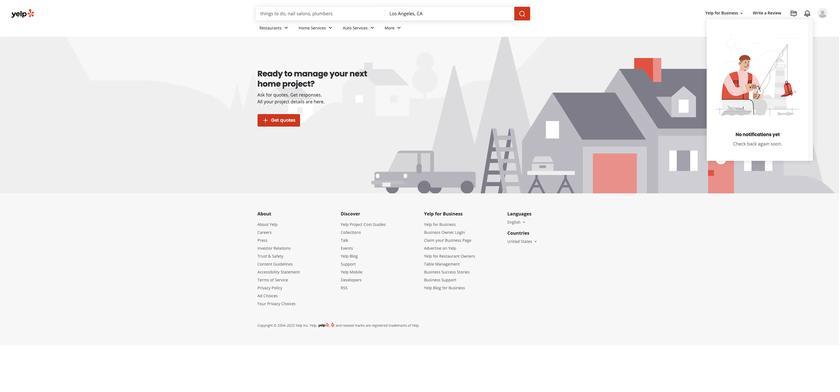 Task type: locate. For each thing, give the bounding box(es) containing it.
24 chevron down v2 image inside restaurants link
[[283, 25, 290, 31]]

1 services from the left
[[311, 25, 326, 31]]

inc.
[[303, 324, 309, 328]]

yelp burst image
[[331, 323, 335, 328]]

0 vertical spatial get
[[291, 92, 298, 98]]

0 horizontal spatial are
[[306, 99, 313, 105]]

0 horizontal spatial blog
[[350, 254, 358, 259]]

yelp for business business owner login claim your business page advertise on yelp yelp for restaurant owners table management business success stories business support yelp blog for business
[[424, 222, 475, 291]]

support down 'success' on the right bottom of the page
[[442, 278, 457, 283]]

privacy down ad choices link
[[267, 302, 281, 307]]

events
[[341, 246, 353, 251]]

quotes
[[280, 117, 296, 124]]

english
[[508, 220, 521, 225]]

for
[[715, 10, 721, 16], [266, 92, 272, 98], [435, 211, 442, 217], [433, 222, 439, 227], [433, 254, 439, 259], [443, 286, 448, 291]]

registered
[[372, 324, 388, 328]]

copyright © 2004–2023 yelp inc. yelp,
[[258, 324, 318, 328]]

1 horizontal spatial your
[[330, 68, 348, 79]]

your up advertise on yelp link
[[436, 238, 444, 243]]

1 vertical spatial your
[[264, 99, 274, 105]]

None field
[[261, 10, 381, 17], [390, 10, 510, 17]]

yelp inside yelp for business button
[[706, 10, 714, 16]]

0 horizontal spatial of
[[270, 278, 274, 283]]

support inside yelp for business business owner login claim your business page advertise on yelp yelp for restaurant owners table management business success stories business support yelp blog for business
[[442, 278, 457, 283]]

0 horizontal spatial yelp for business
[[424, 211, 463, 217]]

home
[[258, 79, 281, 90]]

write a review
[[754, 10, 782, 16]]

0 horizontal spatial 16 chevron down v2 image
[[534, 240, 538, 244]]

press link
[[258, 238, 268, 243]]

24 chevron down v2 image
[[327, 25, 334, 31], [369, 25, 376, 31]]

united
[[508, 239, 520, 244]]

24 chevron down v2 image for auto services
[[369, 25, 376, 31]]

1 vertical spatial privacy
[[267, 302, 281, 307]]

,
[[329, 324, 331, 328]]

16 chevron down v2 image inside united states "popup button"
[[534, 240, 538, 244]]

privacy
[[258, 286, 271, 291], [267, 302, 281, 307]]

1 horizontal spatial blog
[[433, 286, 442, 291]]

0 horizontal spatial get
[[271, 117, 279, 124]]

accessibility
[[258, 270, 280, 275]]

about up careers
[[258, 222, 269, 227]]

your
[[258, 302, 266, 307]]

get right 24 add v2 image
[[271, 117, 279, 124]]

are inside ready to manage your next home project? ask for quotes. get responses. all your project details are here.
[[306, 99, 313, 105]]

2 none field from the left
[[390, 10, 510, 17]]

services right "auto"
[[353, 25, 368, 31]]

0 vertical spatial blog
[[350, 254, 358, 259]]

are right marks
[[366, 324, 371, 328]]

yelp mobile link
[[341, 270, 363, 275]]

login
[[455, 230, 465, 235]]

0 vertical spatial are
[[306, 99, 313, 105]]

about inside about yelp careers press investor relations trust & safety content guidelines accessibility statement terms of service privacy policy ad choices your privacy choices
[[258, 222, 269, 227]]

1 horizontal spatial services
[[353, 25, 368, 31]]

Find text field
[[261, 10, 381, 17]]

1 vertical spatial of
[[408, 324, 411, 328]]

about up about yelp link
[[258, 211, 271, 217]]

0 horizontal spatial choices
[[264, 294, 278, 299]]

get inside ready to manage your next home project? ask for quotes. get responses. all your project details are here.
[[291, 92, 298, 98]]

about
[[258, 211, 271, 217], [258, 222, 269, 227]]

24 chevron down v2 image left "auto"
[[327, 25, 334, 31]]

0 horizontal spatial your
[[264, 99, 274, 105]]

24 chevron down v2 image right auto services
[[369, 25, 376, 31]]

collections link
[[341, 230, 361, 235]]

are down responses.
[[306, 99, 313, 105]]

1 vertical spatial blog
[[433, 286, 442, 291]]

2 services from the left
[[353, 25, 368, 31]]

for inside ready to manage your next home project? ask for quotes. get responses. all your project details are here.
[[266, 92, 272, 98]]

advertise on yelp link
[[424, 246, 457, 251]]

0 horizontal spatial 24 chevron down v2 image
[[283, 25, 290, 31]]

get
[[291, 92, 298, 98], [271, 117, 279, 124]]

choices down policy
[[282, 302, 296, 307]]

support link
[[341, 262, 356, 267]]

0 vertical spatial support
[[341, 262, 356, 267]]

1 horizontal spatial choices
[[282, 302, 296, 307]]

service
[[275, 278, 288, 283]]

project
[[350, 222, 363, 227]]

blog inside yelp for business business owner login claim your business page advertise on yelp yelp for restaurant owners table management business success stories business support yelp blog for business
[[433, 286, 442, 291]]

write
[[754, 10, 764, 16]]

1 horizontal spatial are
[[366, 324, 371, 328]]

24 chevron down v2 image inside auto services link
[[369, 25, 376, 31]]

None search field
[[256, 7, 532, 20]]

project?
[[283, 79, 315, 90]]

1 horizontal spatial support
[[442, 278, 457, 283]]

safety
[[272, 254, 284, 259]]

24 chevron down v2 image right the more
[[396, 25, 403, 31]]

&
[[268, 254, 271, 259]]

no notifications yet check back again soon.
[[734, 132, 783, 147]]

trademarks
[[389, 324, 407, 328]]

yelp project cost guides link
[[341, 222, 386, 227]]

get inside button
[[271, 117, 279, 124]]

about for about
[[258, 211, 271, 217]]

restaurant
[[440, 254, 460, 259]]

blog up "support" link
[[350, 254, 358, 259]]

1 horizontal spatial none field
[[390, 10, 510, 17]]

terms
[[258, 278, 269, 283]]

services right "home"
[[311, 25, 326, 31]]

0 vertical spatial 16 chevron down v2 image
[[740, 11, 745, 16]]

projects image
[[791, 10, 798, 17]]

support inside yelp project cost guides collections talk events yelp blog support yelp mobile developers rss
[[341, 262, 356, 267]]

tyler b. image
[[818, 8, 829, 18]]

write a review link
[[751, 8, 784, 18]]

1 vertical spatial 16 chevron down v2 image
[[534, 240, 538, 244]]

support
[[341, 262, 356, 267], [442, 278, 457, 283]]

2004–2023
[[278, 324, 295, 328]]

©
[[274, 324, 277, 328]]

press
[[258, 238, 268, 243]]

1 horizontal spatial 24 chevron down v2 image
[[369, 25, 376, 31]]

24 chevron down v2 image right restaurants
[[283, 25, 290, 31]]

ad
[[258, 294, 263, 299]]

0 horizontal spatial 24 chevron down v2 image
[[327, 25, 334, 31]]

16 chevron down v2 image right the 'states'
[[534, 240, 538, 244]]

services
[[311, 25, 326, 31], [353, 25, 368, 31]]

1 vertical spatial about
[[258, 222, 269, 227]]

united states
[[508, 239, 533, 244]]

careers
[[258, 230, 272, 235]]

0 vertical spatial of
[[270, 278, 274, 283]]

your left next
[[330, 68, 348, 79]]

0 vertical spatial choices
[[264, 294, 278, 299]]

of up privacy policy link
[[270, 278, 274, 283]]

about for about yelp careers press investor relations trust & safety content guidelines accessibility statement terms of service privacy policy ad choices your privacy choices
[[258, 222, 269, 227]]

choices down privacy policy link
[[264, 294, 278, 299]]

1 horizontal spatial 24 chevron down v2 image
[[396, 25, 403, 31]]

of
[[270, 278, 274, 283], [408, 324, 411, 328]]

0 horizontal spatial none field
[[261, 10, 381, 17]]

back
[[748, 141, 758, 147]]

business owner login link
[[424, 230, 465, 235]]

home
[[299, 25, 310, 31]]

user actions element
[[702, 7, 836, 161]]

countries
[[508, 230, 530, 237]]

get up details
[[291, 92, 298, 98]]

2 horizontal spatial your
[[436, 238, 444, 243]]

2 24 chevron down v2 image from the left
[[396, 25, 403, 31]]

business
[[722, 10, 739, 16], [443, 211, 463, 217], [440, 222, 456, 227], [424, 230, 441, 235], [445, 238, 462, 243], [424, 270, 441, 275], [424, 278, 441, 283], [449, 286, 465, 291]]

error illustration image
[[710, 28, 807, 125]]

about yelp link
[[258, 222, 278, 227]]

16 chevron down v2 image inside yelp for business button
[[740, 11, 745, 16]]

1 about from the top
[[258, 211, 271, 217]]

get quotes button
[[258, 114, 300, 127]]

restaurants link
[[255, 20, 294, 37]]

yelp,
[[310, 324, 318, 328]]

0 vertical spatial privacy
[[258, 286, 271, 291]]

0 horizontal spatial support
[[341, 262, 356, 267]]

mobile
[[350, 270, 363, 275]]

support down yelp blog link
[[341, 262, 356, 267]]

blog down business support link
[[433, 286, 442, 291]]

0 vertical spatial yelp for business
[[706, 10, 739, 16]]

your inside yelp for business business owner login claim your business page advertise on yelp yelp for restaurant owners table management business success stories business support yelp blog for business
[[436, 238, 444, 243]]

privacy down terms
[[258, 286, 271, 291]]

1 24 chevron down v2 image from the left
[[327, 25, 334, 31]]

24 chevron down v2 image inside more link
[[396, 25, 403, 31]]

2 about from the top
[[258, 222, 269, 227]]

16 chevron down v2 image left write
[[740, 11, 745, 16]]

24 chevron down v2 image
[[283, 25, 290, 31], [396, 25, 403, 31]]

2 vertical spatial your
[[436, 238, 444, 243]]

advertise
[[424, 246, 442, 251]]

content
[[258, 262, 273, 267]]

accessibility statement link
[[258, 270, 300, 275]]

1 horizontal spatial 16 chevron down v2 image
[[740, 11, 745, 16]]

careers link
[[258, 230, 272, 235]]

project
[[275, 99, 290, 105]]

your right all at top
[[264, 99, 274, 105]]

of inside about yelp careers press investor relations trust & safety content guidelines accessibility statement terms of service privacy policy ad choices your privacy choices
[[270, 278, 274, 283]]

page
[[463, 238, 472, 243]]

1 horizontal spatial of
[[408, 324, 411, 328]]

developers link
[[341, 278, 362, 283]]

16 chevron down v2 image
[[522, 220, 527, 225]]

yelp inside about yelp careers press investor relations trust & safety content guidelines accessibility statement terms of service privacy policy ad choices your privacy choices
[[270, 222, 278, 227]]

1 horizontal spatial get
[[291, 92, 298, 98]]

0 vertical spatial your
[[330, 68, 348, 79]]

1 vertical spatial choices
[[282, 302, 296, 307]]

of left the yelp.
[[408, 324, 411, 328]]

0 horizontal spatial services
[[311, 25, 326, 31]]

1 vertical spatial get
[[271, 117, 279, 124]]

your
[[330, 68, 348, 79], [264, 99, 274, 105], [436, 238, 444, 243]]

1 vertical spatial support
[[442, 278, 457, 283]]

1 horizontal spatial yelp for business
[[706, 10, 739, 16]]

none field find
[[261, 10, 381, 17]]

0 vertical spatial about
[[258, 211, 271, 217]]

24 chevron down v2 image inside home services link
[[327, 25, 334, 31]]

2 24 chevron down v2 image from the left
[[369, 25, 376, 31]]

16 chevron down v2 image
[[740, 11, 745, 16], [534, 240, 538, 244]]

1 none field from the left
[[261, 10, 381, 17]]

1 24 chevron down v2 image from the left
[[283, 25, 290, 31]]

content guidelines link
[[258, 262, 293, 267]]



Task type: describe. For each thing, give the bounding box(es) containing it.
talk
[[341, 238, 349, 243]]

cost
[[364, 222, 372, 227]]

guidelines
[[274, 262, 293, 267]]

24 chevron down v2 image for more
[[396, 25, 403, 31]]

24 add v2 image
[[262, 117, 269, 124]]

talk link
[[341, 238, 349, 243]]

yelp project cost guides collections talk events yelp blog support yelp mobile developers rss
[[341, 222, 386, 291]]

events link
[[341, 246, 353, 251]]

business categories element
[[255, 20, 829, 37]]

developers
[[341, 278, 362, 283]]

Near text field
[[390, 10, 510, 17]]

manage
[[294, 68, 328, 79]]

discover
[[341, 211, 361, 217]]

claim
[[424, 238, 435, 243]]

related
[[343, 324, 354, 328]]

investor
[[258, 246, 273, 251]]

auto services
[[343, 25, 368, 31]]

united states button
[[508, 239, 538, 244]]

business support link
[[424, 278, 457, 283]]

claim your business page link
[[424, 238, 472, 243]]

stories
[[457, 270, 470, 275]]

english button
[[508, 220, 527, 225]]

to
[[285, 68, 293, 79]]

ask
[[258, 92, 265, 98]]

rss
[[341, 286, 348, 291]]

all
[[258, 99, 263, 105]]

business success stories link
[[424, 270, 470, 275]]

about yelp careers press investor relations trust & safety content guidelines accessibility statement terms of service privacy policy ad choices your privacy choices
[[258, 222, 300, 307]]

trust & safety link
[[258, 254, 284, 259]]

for inside button
[[715, 10, 721, 16]]

next
[[350, 68, 368, 79]]

more link
[[381, 20, 407, 37]]

blog inside yelp project cost guides collections talk events yelp blog support yelp mobile developers rss
[[350, 254, 358, 259]]

auto
[[343, 25, 352, 31]]

yelp for business link
[[424, 222, 456, 227]]

table
[[424, 262, 435, 267]]

ready
[[258, 68, 283, 79]]

table management link
[[424, 262, 460, 267]]

services for home services
[[311, 25, 326, 31]]

trust
[[258, 254, 267, 259]]

yelp logo image
[[318, 323, 329, 328]]

statement
[[281, 270, 300, 275]]

1 vertical spatial yelp for business
[[424, 211, 463, 217]]

16 chevron down v2 image for united states
[[534, 240, 538, 244]]

home services link
[[294, 20, 339, 37]]

yelp.
[[412, 324, 420, 328]]

copyright
[[258, 324, 273, 328]]

a
[[765, 10, 767, 16]]

privacy policy link
[[258, 286, 283, 291]]

restaurants
[[260, 25, 282, 31]]

yelp for restaurant owners link
[[424, 254, 475, 259]]

notifications image
[[805, 10, 812, 17]]

again
[[759, 141, 770, 147]]

management
[[436, 262, 460, 267]]

search image
[[519, 10, 526, 17]]

quotes.
[[274, 92, 289, 98]]

policy
[[272, 286, 283, 291]]

24 chevron down v2 image for home services
[[327, 25, 334, 31]]

and
[[336, 324, 342, 328]]

1 vertical spatial are
[[366, 324, 371, 328]]

ad choices link
[[258, 294, 278, 299]]

rss link
[[341, 286, 348, 291]]

yelp blog for business link
[[424, 286, 465, 291]]

more
[[385, 25, 395, 31]]

collections
[[341, 230, 361, 235]]

services for auto services
[[353, 25, 368, 31]]

home services
[[299, 25, 326, 31]]

review
[[768, 10, 782, 16]]

marks
[[355, 324, 365, 328]]

on
[[443, 246, 448, 251]]

yelp for business inside button
[[706, 10, 739, 16]]

your privacy choices link
[[258, 302, 296, 307]]

ready to manage your next home project? ask for quotes. get responses. all your project details are here.
[[258, 68, 368, 105]]

yelp blog link
[[341, 254, 358, 259]]

yelp for business button
[[704, 8, 747, 18]]

soon.
[[771, 141, 783, 147]]

states
[[521, 239, 533, 244]]

auto services link
[[339, 20, 381, 37]]

business inside button
[[722, 10, 739, 16]]

none field near
[[390, 10, 510, 17]]

responses.
[[299, 92, 322, 98]]

here.
[[314, 99, 325, 105]]

yet
[[773, 132, 781, 138]]

24 chevron down v2 image for restaurants
[[283, 25, 290, 31]]

owners
[[461, 254, 475, 259]]

no
[[736, 132, 743, 138]]

16 chevron down v2 image for yelp for business
[[740, 11, 745, 16]]

success
[[442, 270, 456, 275]]

check
[[734, 141, 747, 147]]

terms of service link
[[258, 278, 288, 283]]



Task type: vqa. For each thing, say whether or not it's contained in the screenshot.
'Policy'
yes



